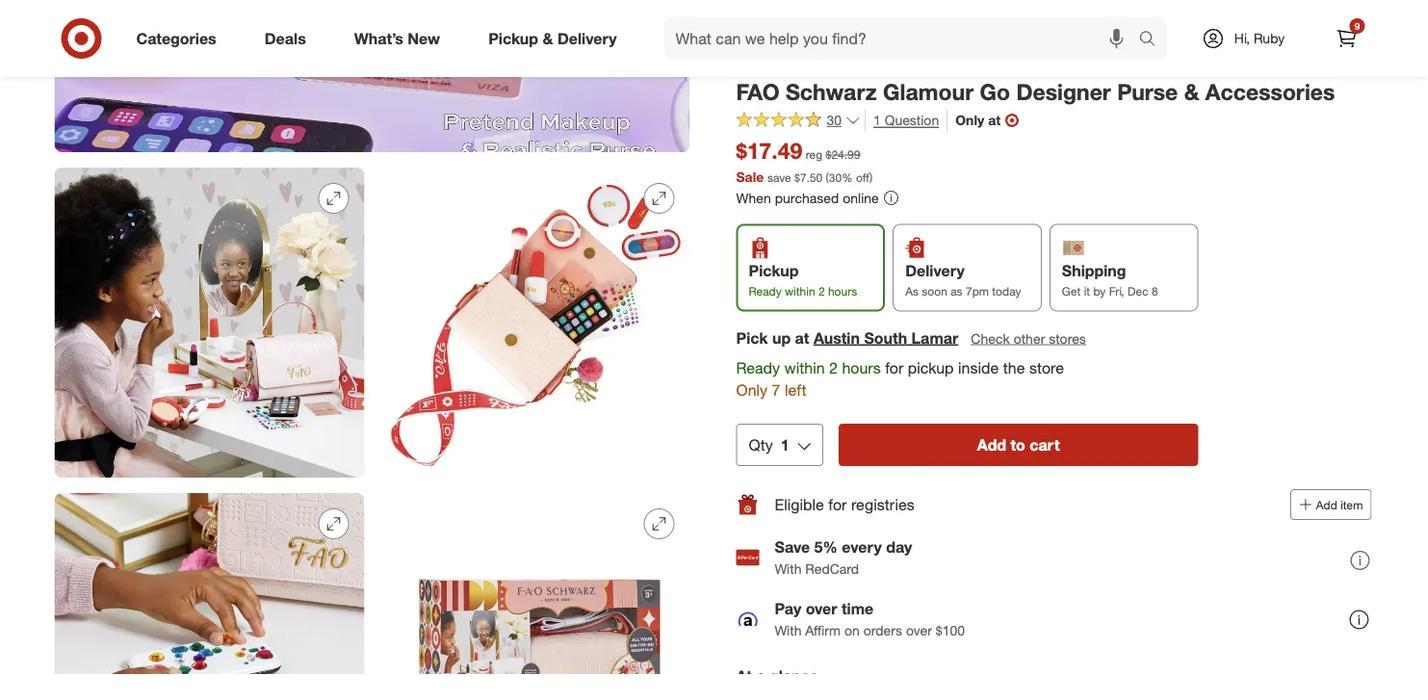 Task type: locate. For each thing, give the bounding box(es) containing it.
accessories
[[1205, 78, 1335, 105]]

)
[[870, 170, 873, 184]]

glamour
[[883, 78, 974, 105]]

1 vertical spatial at
[[795, 328, 809, 347]]

1 vertical spatial fao
[[736, 78, 780, 105]]

on
[[844, 622, 860, 639]]

ready within 2 hours for pickup inside the store only 7 left
[[736, 358, 1064, 399]]

schwarz up 30 link
[[786, 78, 877, 105]]

1 vertical spatial delivery
[[905, 261, 965, 280]]

0 vertical spatial 1
[[873, 112, 881, 129]]

austin
[[814, 328, 860, 347]]

1 horizontal spatial over
[[906, 622, 932, 639]]

(
[[826, 170, 829, 184]]

delivery inside delivery as soon as 7pm today
[[905, 261, 965, 280]]

1 horizontal spatial &
[[1184, 78, 1199, 105]]

30 inside 30 link
[[827, 112, 842, 129]]

1 horizontal spatial add
[[1316, 497, 1337, 512]]

0 vertical spatial add
[[977, 435, 1006, 454]]

qty
[[749, 435, 773, 454]]

0 vertical spatial 2
[[818, 283, 825, 298]]

0 vertical spatial 30
[[827, 112, 842, 129]]

within up left
[[784, 358, 825, 377]]

pickup inside pickup ready within 2 hours
[[749, 261, 799, 280]]

with down pay
[[775, 622, 802, 639]]

$
[[794, 170, 800, 184]]

ready inside pickup ready within 2 hours
[[749, 283, 782, 298]]

only left the "7"
[[736, 380, 768, 399]]

1 horizontal spatial 1
[[873, 112, 881, 129]]

0 vertical spatial with
[[775, 560, 802, 577]]

0 vertical spatial &
[[543, 29, 553, 48]]

30 down $24.99
[[829, 170, 842, 184]]

add left to at the bottom right
[[977, 435, 1006, 454]]

1 vertical spatial hours
[[842, 358, 881, 377]]

delivery as soon as 7pm today
[[905, 261, 1021, 298]]

0 horizontal spatial only
[[736, 380, 768, 399]]

0 horizontal spatial pickup
[[488, 29, 538, 48]]

2 up "austin" at the right of page
[[818, 283, 825, 298]]

schwarz right all
[[818, 56, 870, 73]]

affirm
[[805, 622, 841, 639]]

check other stores
[[971, 330, 1086, 347]]

item
[[1341, 497, 1363, 512]]

9 link
[[1326, 17, 1368, 60]]

ready up the "7"
[[736, 358, 780, 377]]

check other stores button
[[970, 328, 1087, 349]]

1 horizontal spatial delivery
[[905, 261, 965, 280]]

& inside shop all fao schwarz fao schwarz glamour go designer purse & accessories
[[1184, 78, 1199, 105]]

delivery inside "link"
[[557, 29, 617, 48]]

0 vertical spatial ready
[[749, 283, 782, 298]]

9
[[1355, 20, 1360, 32]]

1 vertical spatial add
[[1316, 497, 1337, 512]]

&
[[543, 29, 553, 48], [1184, 78, 1199, 105]]

hours up pick up at austin south lamar at right
[[828, 283, 857, 298]]

all
[[772, 56, 785, 73]]

hours down pick up at austin south lamar at right
[[842, 358, 881, 377]]

1 vertical spatial for
[[828, 495, 847, 514]]

designer
[[1016, 78, 1111, 105]]

fao down the shop
[[736, 78, 780, 105]]

7pm
[[966, 283, 989, 298]]

1
[[873, 112, 881, 129], [781, 435, 789, 454]]

1 vertical spatial over
[[906, 622, 932, 639]]

1 vertical spatial with
[[775, 622, 802, 639]]

7
[[772, 380, 780, 399]]

at right up
[[795, 328, 809, 347]]

1 vertical spatial only
[[736, 380, 768, 399]]

0 vertical spatial for
[[885, 358, 903, 377]]

save 5% every day with redcard
[[775, 538, 912, 577]]

over left '$100'
[[906, 622, 932, 639]]

hi,
[[1234, 30, 1250, 47]]

pickup
[[908, 358, 954, 377]]

fao schwarz glamour go designer purse &#38; accessories, 3 of 9 image
[[54, 168, 364, 478]]

1 vertical spatial pickup
[[749, 261, 799, 280]]

0 horizontal spatial delivery
[[557, 29, 617, 48]]

fao right all
[[789, 56, 814, 73]]

1 vertical spatial within
[[784, 358, 825, 377]]

0 vertical spatial delivery
[[557, 29, 617, 48]]

0 vertical spatial over
[[806, 600, 837, 618]]

shop
[[736, 56, 768, 73]]

add for add to cart
[[977, 435, 1006, 454]]

ready
[[749, 283, 782, 298], [736, 358, 780, 377]]

0 vertical spatial only
[[955, 112, 984, 129]]

8
[[1152, 283, 1158, 298]]

over up affirm
[[806, 600, 837, 618]]

1 vertical spatial 30
[[829, 170, 842, 184]]

within
[[785, 283, 815, 298], [784, 358, 825, 377]]

0 horizontal spatial &
[[543, 29, 553, 48]]

ready up pick
[[749, 283, 782, 298]]

ruby
[[1254, 30, 1285, 47]]

only down go
[[955, 112, 984, 129]]

for right eligible
[[828, 495, 847, 514]]

shipping get it by fri, dec 8
[[1062, 261, 1158, 298]]

deals
[[265, 29, 306, 48]]

0 vertical spatial within
[[785, 283, 815, 298]]

1 horizontal spatial for
[[885, 358, 903, 377]]

2
[[818, 283, 825, 298], [829, 358, 838, 377]]

$24.99
[[826, 147, 860, 162]]

within up up
[[785, 283, 815, 298]]

for
[[885, 358, 903, 377], [828, 495, 847, 514]]

with inside save 5% every day with redcard
[[775, 560, 802, 577]]

1 horizontal spatial 2
[[829, 358, 838, 377]]

0 horizontal spatial at
[[795, 328, 809, 347]]

1 left question at the right
[[873, 112, 881, 129]]

hours
[[828, 283, 857, 298], [842, 358, 881, 377]]

0 vertical spatial hours
[[828, 283, 857, 298]]

with
[[775, 560, 802, 577], [775, 622, 802, 639]]

schwarz
[[818, 56, 870, 73], [786, 78, 877, 105]]

pick
[[736, 328, 768, 347]]

at down go
[[988, 112, 1001, 129]]

1 right qty
[[781, 435, 789, 454]]

reg
[[806, 147, 823, 162]]

0 vertical spatial pickup
[[488, 29, 538, 48]]

1 horizontal spatial pickup
[[749, 261, 799, 280]]

what's new link
[[338, 17, 464, 60]]

1 vertical spatial ready
[[736, 358, 780, 377]]

add left item
[[1316, 497, 1337, 512]]

1 vertical spatial &
[[1184, 78, 1199, 105]]

1 with from the top
[[775, 560, 802, 577]]

purse
[[1117, 78, 1178, 105]]

over
[[806, 600, 837, 618], [906, 622, 932, 639]]

5%
[[814, 538, 838, 557]]

check
[[971, 330, 1010, 347]]

pickup inside "link"
[[488, 29, 538, 48]]

hours inside pickup ready within 2 hours
[[828, 283, 857, 298]]

only inside ready within 2 hours for pickup inside the store only 7 left
[[736, 380, 768, 399]]

with inside pay over time with affirm on orders over $100
[[775, 622, 802, 639]]

shipping
[[1062, 261, 1126, 280]]

fao schwarz glamour go designer purse &#38; accessories, 6 of 9 image
[[380, 493, 690, 675]]

30 up $24.99
[[827, 112, 842, 129]]

for down austin south lamar button
[[885, 358, 903, 377]]

pickup up up
[[749, 261, 799, 280]]

1 vertical spatial 2
[[829, 358, 838, 377]]

at
[[988, 112, 1001, 129], [795, 328, 809, 347]]

inside
[[958, 358, 999, 377]]

registries
[[851, 495, 915, 514]]

qty 1
[[749, 435, 789, 454]]

0 horizontal spatial add
[[977, 435, 1006, 454]]

categories
[[136, 29, 216, 48]]

0 horizontal spatial 1
[[781, 435, 789, 454]]

off
[[856, 170, 870, 184]]

as
[[951, 283, 963, 298]]

0 vertical spatial at
[[988, 112, 1001, 129]]

2 with from the top
[[775, 622, 802, 639]]

0 horizontal spatial 2
[[818, 283, 825, 298]]

fao schwarz glamour go designer purse &#38; accessories, 2 of 9, play video image
[[54, 0, 690, 152]]

with down save
[[775, 560, 802, 577]]

2 down "austin" at the right of page
[[829, 358, 838, 377]]

0 vertical spatial fao
[[789, 56, 814, 73]]

within inside ready within 2 hours for pickup inside the store only 7 left
[[784, 358, 825, 377]]

30
[[827, 112, 842, 129], [829, 170, 842, 184]]

add
[[977, 435, 1006, 454], [1316, 497, 1337, 512]]

pickup right 'new'
[[488, 29, 538, 48]]



Task type: vqa. For each thing, say whether or not it's contained in the screenshot.
"south"
yes



Task type: describe. For each thing, give the bounding box(es) containing it.
cart
[[1030, 435, 1060, 454]]

what's new
[[354, 29, 440, 48]]

stores
[[1049, 330, 1086, 347]]

1 vertical spatial schwarz
[[786, 78, 877, 105]]

1 horizontal spatial fao
[[789, 56, 814, 73]]

soon
[[922, 283, 947, 298]]

pickup for &
[[488, 29, 538, 48]]

1 horizontal spatial at
[[988, 112, 1001, 129]]

store
[[1029, 358, 1064, 377]]

for inside ready within 2 hours for pickup inside the store only 7 left
[[885, 358, 903, 377]]

7.50
[[800, 170, 823, 184]]

%
[[842, 170, 853, 184]]

as
[[905, 283, 919, 298]]

pay
[[775, 600, 801, 618]]

pickup & delivery
[[488, 29, 617, 48]]

when purchased online
[[736, 189, 879, 206]]

within inside pickup ready within 2 hours
[[785, 283, 815, 298]]

today
[[992, 283, 1021, 298]]

pickup ready within 2 hours
[[749, 261, 857, 298]]

save
[[775, 538, 810, 557]]

30 link
[[736, 110, 861, 133]]

up
[[772, 328, 791, 347]]

other
[[1014, 330, 1045, 347]]

sale
[[736, 168, 764, 185]]

purchased
[[775, 189, 839, 206]]

fao schwarz glamour go designer purse &#38; accessories, 4 of 9 image
[[380, 168, 690, 478]]

every
[[842, 538, 882, 557]]

by
[[1093, 283, 1106, 298]]

add to cart button
[[839, 424, 1198, 466]]

fao schwarz glamour go designer purse &#38; accessories, 5 of 9 image
[[54, 493, 364, 675]]

day
[[886, 538, 912, 557]]

online
[[843, 189, 879, 206]]

What can we help you find? suggestions appear below search field
[[664, 17, 1144, 60]]

2 inside ready within 2 hours for pickup inside the store only 7 left
[[829, 358, 838, 377]]

categories link
[[120, 17, 240, 60]]

shop all fao schwarz fao schwarz glamour go designer purse & accessories
[[736, 56, 1335, 105]]

pay over time with affirm on orders over $100
[[775, 600, 965, 639]]

the
[[1003, 358, 1025, 377]]

1 horizontal spatial only
[[955, 112, 984, 129]]

30 inside $17.49 reg $24.99 sale save $ 7.50 ( 30 % off )
[[829, 170, 842, 184]]

dec
[[1128, 283, 1148, 298]]

0 horizontal spatial fao
[[736, 78, 780, 105]]

$17.49 reg $24.99 sale save $ 7.50 ( 30 % off )
[[736, 137, 873, 185]]

2 inside pickup ready within 2 hours
[[818, 283, 825, 298]]

add to cart
[[977, 435, 1060, 454]]

to
[[1011, 435, 1025, 454]]

orders
[[863, 622, 902, 639]]

question
[[885, 112, 939, 129]]

it
[[1084, 283, 1090, 298]]

add item
[[1316, 497, 1363, 512]]

1 vertical spatial 1
[[781, 435, 789, 454]]

0 horizontal spatial for
[[828, 495, 847, 514]]

pickup & delivery link
[[472, 17, 641, 60]]

pickup for ready
[[749, 261, 799, 280]]

deals link
[[248, 17, 330, 60]]

new
[[408, 29, 440, 48]]

& inside "link"
[[543, 29, 553, 48]]

hours inside ready within 2 hours for pickup inside the store only 7 left
[[842, 358, 881, 377]]

search button
[[1130, 17, 1176, 64]]

when
[[736, 189, 771, 206]]

hi, ruby
[[1234, 30, 1285, 47]]

0 vertical spatial schwarz
[[818, 56, 870, 73]]

search
[[1130, 31, 1176, 50]]

ready inside ready within 2 hours for pickup inside the store only 7 left
[[736, 358, 780, 377]]

add for add item
[[1316, 497, 1337, 512]]

$100
[[936, 622, 965, 639]]

eligible for registries
[[775, 495, 915, 514]]

left
[[785, 380, 806, 399]]

lamar
[[912, 328, 958, 347]]

$17.49
[[736, 137, 802, 164]]

eligible
[[775, 495, 824, 514]]

go
[[980, 78, 1010, 105]]

redcard
[[805, 560, 859, 577]]

save
[[768, 170, 791, 184]]

time
[[842, 600, 874, 618]]

fri,
[[1109, 283, 1124, 298]]

1 question
[[873, 112, 939, 129]]

0 horizontal spatial over
[[806, 600, 837, 618]]

only at
[[955, 112, 1001, 129]]

pick up at austin south lamar
[[736, 328, 958, 347]]

south
[[864, 328, 907, 347]]

austin south lamar button
[[814, 327, 958, 349]]

add item button
[[1290, 489, 1372, 520]]

what's
[[354, 29, 403, 48]]

get
[[1062, 283, 1081, 298]]



